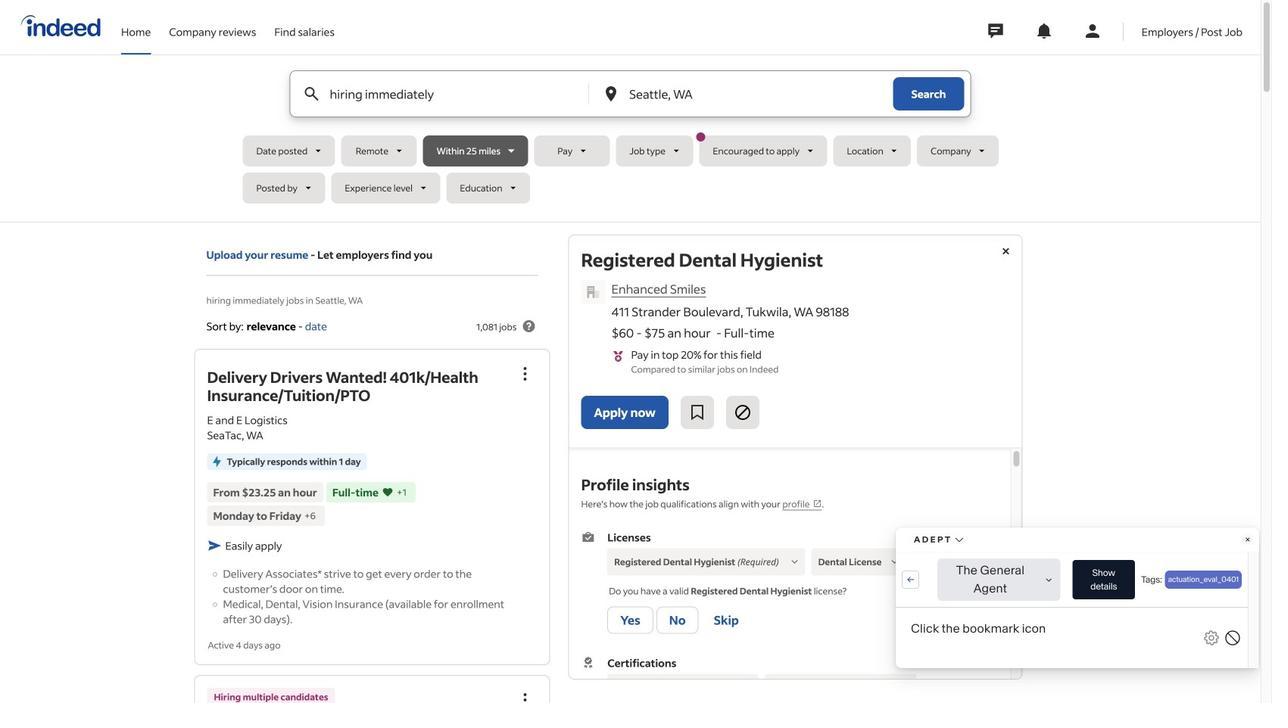 Task type: locate. For each thing, give the bounding box(es) containing it.
save this job image
[[688, 404, 706, 422]]

certifications aed certification missing qualification image
[[765, 675, 910, 695]]

job actions for preschool aides/preschool teacher - seattle is collapsed image
[[516, 691, 534, 703]]

certifications cpr certification missing qualification image
[[608, 675, 752, 695]]

certifications group
[[581, 655, 998, 703]]

matches your preference image
[[382, 485, 394, 500]]

licenses group
[[581, 530, 998, 637]]

None search field
[[243, 70, 1018, 210]]

Edit location text field
[[626, 71, 863, 117]]



Task type: vqa. For each thing, say whether or not it's contained in the screenshot.
search box
yes



Task type: describe. For each thing, give the bounding box(es) containing it.
not interested image
[[734, 404, 752, 422]]

help icon image
[[520, 317, 538, 335]]

search: Job title, keywords, or company text field
[[327, 71, 563, 117]]

missing qualification image
[[788, 555, 802, 569]]

close job details image
[[997, 242, 1015, 260]]

notifications unread count 0 image
[[1035, 22, 1053, 40]]

profile (opens in a new window) image
[[813, 499, 822, 508]]

messages unread count 0 image
[[986, 16, 1005, 46]]

job actions for delivery drivers wanted! 401k/health insurance/tuition/pto is collapsed image
[[516, 365, 534, 383]]

missing qualification image
[[888, 555, 901, 569]]



